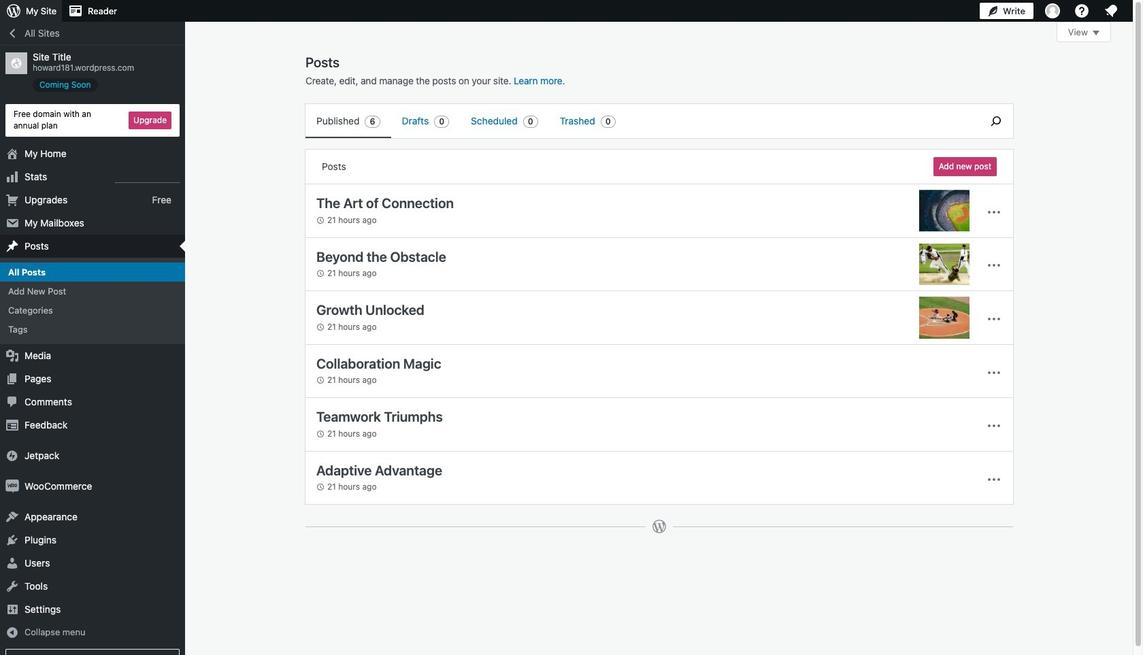 Task type: locate. For each thing, give the bounding box(es) containing it.
None search field
[[980, 104, 1014, 138]]

highest hourly views 0 image
[[115, 174, 180, 183]]

toggle menu image
[[986, 204, 1003, 220], [986, 258, 1003, 274], [986, 311, 1003, 327], [986, 418, 1003, 434]]

1 vertical spatial img image
[[5, 480, 19, 494]]

menu
[[306, 104, 973, 138]]

main content
[[305, 22, 1112, 548]]

2 img image from the top
[[5, 480, 19, 494]]

1 vertical spatial toggle menu image
[[986, 472, 1003, 488]]

0 vertical spatial toggle menu image
[[986, 365, 1003, 381]]

my profile image
[[1046, 3, 1061, 18]]

3 toggle menu image from the top
[[986, 311, 1003, 327]]

toggle menu image
[[986, 365, 1003, 381], [986, 472, 1003, 488]]

img image
[[5, 450, 19, 463], [5, 480, 19, 494]]

4 toggle menu image from the top
[[986, 418, 1003, 434]]

open search image
[[980, 113, 1014, 129]]

0 vertical spatial img image
[[5, 450, 19, 463]]

manage your notifications image
[[1104, 3, 1120, 19]]



Task type: describe. For each thing, give the bounding box(es) containing it.
2 toggle menu image from the top
[[986, 472, 1003, 488]]

2 toggle menu image from the top
[[986, 258, 1003, 274]]

help image
[[1074, 3, 1091, 19]]

closed image
[[1093, 31, 1100, 35]]

1 toggle menu image from the top
[[986, 365, 1003, 381]]

1 toggle menu image from the top
[[986, 204, 1003, 220]]

1 img image from the top
[[5, 450, 19, 463]]



Task type: vqa. For each thing, say whether or not it's contained in the screenshot.
3rd list item from the bottom
no



